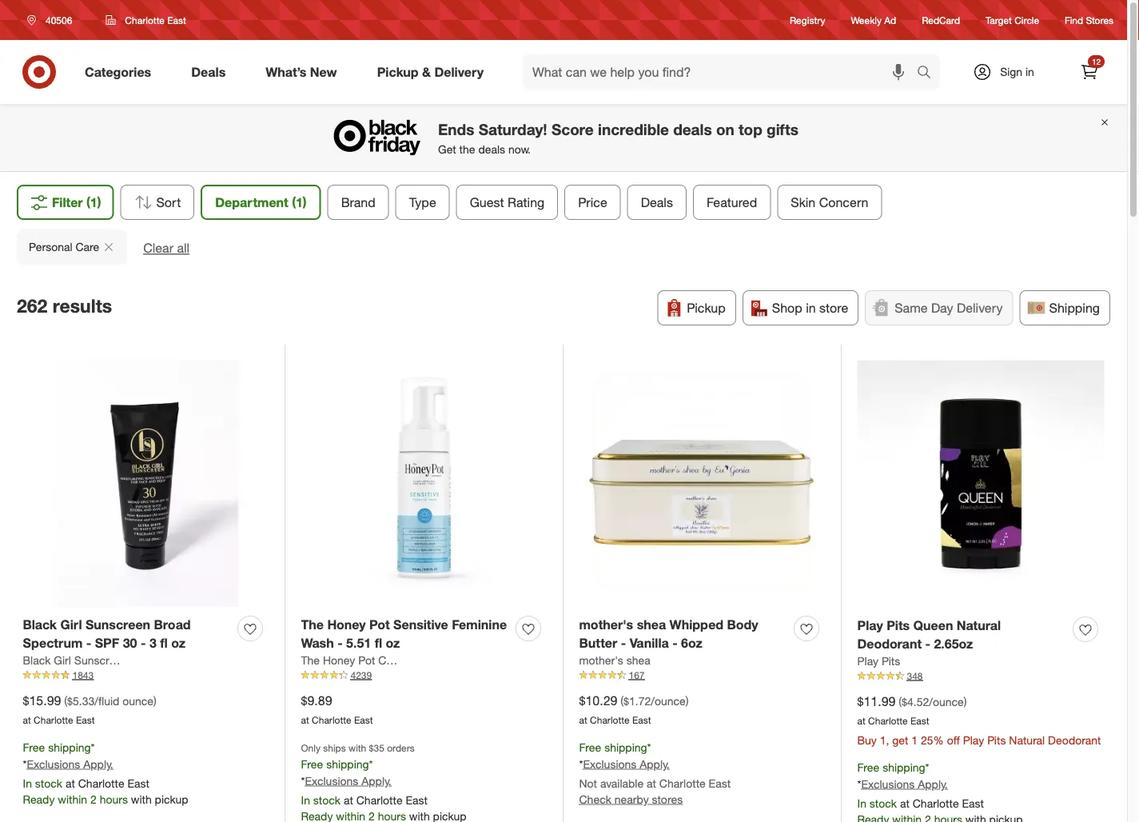 Task type: locate. For each thing, give the bounding box(es) containing it.
saturday!
[[479, 120, 548, 138]]

0 horizontal spatial deals
[[191, 64, 226, 80]]

score
[[552, 120, 594, 138]]

4239 link
[[301, 668, 548, 683]]

shea up 167
[[627, 653, 651, 667]]

2 the from the top
[[301, 653, 320, 667]]

)
[[154, 694, 157, 708], [686, 694, 689, 708], [964, 695, 968, 709]]

what's
[[266, 64, 307, 80]]

$9.89 at charlotte east
[[301, 693, 373, 726]]

delivery inside button
[[958, 300, 1004, 316]]

/ounce inside $11.99 ( $4.52 /ounce ) at charlotte east buy 1, get 1 25% off play pits natural deodorant
[[930, 695, 964, 709]]

0 vertical spatial deals
[[191, 64, 226, 80]]

1 vertical spatial play
[[858, 654, 879, 668]]

pickup inside pickup & delivery link
[[377, 64, 419, 80]]

- left 5.51
[[338, 635, 343, 651]]

1 vertical spatial delivery
[[958, 300, 1004, 316]]

at inside $15.99 ( $5.33 /fluid ounce ) at charlotte east
[[23, 714, 31, 726]]

store
[[820, 300, 849, 316]]

0 horizontal spatial with
[[131, 792, 152, 806]]

&
[[422, 64, 431, 80]]

shea for mother's shea whipped body butter - vanilla - 6oz
[[637, 617, 666, 633]]

1 vertical spatial black
[[23, 653, 51, 667]]

exclusions apply. link up 'available' at the bottom of the page
[[583, 757, 670, 771]]

- down queen
[[926, 636, 931, 652]]

the down wash
[[301, 653, 320, 667]]

/fluid
[[95, 694, 119, 708]]

play up $11.99
[[858, 654, 879, 668]]

0 vertical spatial honey
[[327, 617, 366, 633]]

girl down "spectrum"
[[54, 653, 71, 667]]

262 results
[[17, 295, 112, 317]]

0 horizontal spatial natural
[[957, 618, 1002, 634]]

0 vertical spatial pickup
[[377, 64, 419, 80]]

- left 'spf'
[[86, 635, 91, 651]]

shipping up 'available' at the bottom of the page
[[605, 740, 648, 754]]

0 vertical spatial pits
[[887, 618, 910, 634]]

1 fl from the left
[[160, 635, 168, 651]]

oz
[[171, 635, 186, 651], [386, 635, 400, 651]]

redcard link
[[922, 13, 961, 27]]

east inside $11.99 ( $4.52 /ounce ) at charlotte east buy 1, get 1 25% off play pits natural deodorant
[[911, 715, 930, 727]]

honey for the honey pot sensitive feminine wash - 5.51 fl oz
[[327, 617, 366, 633]]

charlotte inside $15.99 ( $5.33 /fluid ounce ) at charlotte east
[[34, 714, 73, 726]]

rating
[[508, 194, 545, 210]]

stock for the exclusions apply. link corresponding to $11.99
[[870, 796, 898, 810]]

stock up ready
[[35, 776, 62, 790]]

1 vertical spatial deals
[[479, 142, 506, 156]]

in stock at  charlotte east down 1 on the bottom right of the page
[[858, 796, 985, 810]]

same day delivery button
[[866, 290, 1014, 326]]

1 horizontal spatial stock
[[313, 793, 341, 807]]

play right off
[[964, 733, 985, 747]]

(1)
[[86, 194, 101, 210], [292, 194, 307, 210]]

exclusions apply. link down get
[[862, 777, 949, 791]]

exclusions inside free shipping * * exclusions apply. in stock at  charlotte east ready within 2 hours with pickup
[[27, 757, 80, 771]]

shipping down $15.99 ( $5.33 /fluid ounce ) at charlotte east
[[48, 740, 91, 754]]

available
[[601, 776, 644, 790]]

0 horizontal spatial )
[[154, 694, 157, 708]]

stock down ships at the bottom of the page
[[313, 793, 341, 807]]

-
[[86, 635, 91, 651], [141, 635, 146, 651], [338, 635, 343, 651], [621, 635, 626, 651], [673, 635, 678, 651], [926, 636, 931, 652]]

charlotte up '1,' at the right
[[869, 715, 908, 727]]

not
[[580, 776, 598, 790]]

1 vertical spatial in
[[806, 300, 816, 316]]

free shipping * * exclusions apply. down only ships with $35 orders
[[301, 757, 392, 788]]

1 vertical spatial the
[[301, 653, 320, 667]]

honey up 5.51
[[327, 617, 366, 633]]

) inside $15.99 ( $5.33 /fluid ounce ) at charlotte east
[[154, 694, 157, 708]]

2 oz from the left
[[386, 635, 400, 651]]

$10.29 ( $1.72 /ounce ) at charlotte east
[[580, 693, 689, 726]]

pits up $11.99
[[882, 654, 901, 668]]

1 black from the top
[[23, 617, 57, 633]]

pickup inside pickup 'button'
[[687, 300, 726, 316]]

1 horizontal spatial /ounce
[[930, 695, 964, 709]]

0 horizontal spatial deals
[[479, 142, 506, 156]]

delivery right day on the top right
[[958, 300, 1004, 316]]

charlotte up 2
[[78, 776, 124, 790]]

1 (1) from the left
[[86, 194, 101, 210]]

charlotte down $10.29
[[590, 714, 630, 726]]

at up within
[[66, 776, 75, 790]]

1 horizontal spatial (
[[621, 694, 624, 708]]

exclusions up 'available' at the bottom of the page
[[583, 757, 637, 771]]

0 horizontal spatial in
[[23, 776, 32, 790]]

shop in store
[[773, 300, 849, 316]]

1 horizontal spatial deals
[[674, 120, 712, 138]]

fl inside the honey pot sensitive feminine wash - 5.51 fl oz
[[375, 635, 382, 651]]

in up ready
[[23, 776, 32, 790]]

/ounce for 2.65oz
[[930, 695, 964, 709]]

queen
[[914, 618, 954, 634]]

0 horizontal spatial oz
[[171, 635, 186, 651]]

shea
[[637, 617, 666, 633], [627, 653, 651, 667]]

1 vertical spatial deodorant
[[1049, 733, 1102, 747]]

1 horizontal spatial )
[[686, 694, 689, 708]]

shipping inside free shipping * * exclusions apply. in stock at  charlotte east ready within 2 hours with pickup
[[48, 740, 91, 754]]

in stock at  charlotte east for the exclusions apply. link underneath only ships with $35 orders
[[301, 793, 428, 807]]

deodorant inside play pits queen natural deodorant - 2.65oz
[[858, 636, 922, 652]]

honey inside the honey pot sensitive feminine wash - 5.51 fl oz
[[327, 617, 366, 633]]

charlotte up stores
[[660, 776, 706, 790]]

deals left on
[[674, 120, 712, 138]]

1 vertical spatial pits
[[882, 654, 901, 668]]

0 horizontal spatial stock
[[35, 776, 62, 790]]

free shipping * * exclusions apply. for the exclusions apply. link corresponding to $11.99
[[858, 760, 949, 791]]

0 horizontal spatial in
[[806, 300, 816, 316]]

1 horizontal spatial delivery
[[958, 300, 1004, 316]]

1 horizontal spatial pickup
[[687, 300, 726, 316]]

0 vertical spatial with
[[349, 742, 367, 754]]

30
[[123, 635, 137, 651]]

1 the from the top
[[301, 617, 324, 633]]

0 vertical spatial black
[[23, 617, 57, 633]]

1 oz from the left
[[171, 635, 186, 651]]

body
[[728, 617, 759, 633]]

sunscreen inside black girl sunscreen broad spectrum - spf 30 - 3 fl oz
[[86, 617, 150, 633]]

0 vertical spatial the
[[301, 617, 324, 633]]

deals button
[[628, 185, 687, 220]]

at down $10.29
[[580, 714, 588, 726]]

deals inside deals button
[[641, 194, 673, 210]]

day
[[932, 300, 954, 316]]

mother's shea link
[[580, 652, 651, 668]]

2 mother's from the top
[[580, 653, 624, 667]]

1 horizontal spatial in
[[1026, 65, 1035, 79]]

(1) for department (1)
[[292, 194, 307, 210]]

1 vertical spatial sunscreen
[[74, 653, 128, 667]]

0 vertical spatial deals
[[674, 120, 712, 138]]

free shipping * * exclusions apply. down get
[[858, 760, 949, 791]]

What can we help you find? suggestions appear below search field
[[523, 54, 922, 90]]

1 horizontal spatial fl
[[375, 635, 382, 651]]

1 horizontal spatial deals
[[641, 194, 673, 210]]

sort button
[[120, 185, 195, 220]]

pot inside the honey pot sensitive feminine wash - 5.51 fl oz
[[370, 617, 390, 633]]

play pits queen natural deodorant - 2.65oz link
[[858, 617, 1067, 653]]

the honey pot sensitive feminine wash - 5.51 fl oz image
[[301, 360, 548, 607], [301, 360, 548, 607]]

/ounce down 167 link
[[651, 694, 686, 708]]

1 horizontal spatial in stock at  charlotte east
[[858, 796, 985, 810]]

1 horizontal spatial oz
[[386, 635, 400, 651]]

shea inside 'mother's shea whipped body butter - vanilla - 6oz'
[[637, 617, 666, 633]]

0 horizontal spatial in stock at  charlotte east
[[301, 793, 428, 807]]

1 vertical spatial with
[[131, 792, 152, 806]]

the
[[301, 617, 324, 633], [301, 653, 320, 667]]

charlotte down $15.99 at bottom
[[34, 714, 73, 726]]

type button
[[396, 185, 450, 220]]

apply. inside free shipping * * exclusions apply. not available at charlotte east check nearby stores
[[640, 757, 670, 771]]

shea inside "link"
[[627, 653, 651, 667]]

1 vertical spatial deals
[[641, 194, 673, 210]]

$35
[[369, 742, 385, 754]]

1 horizontal spatial natural
[[1010, 733, 1046, 747]]

1 vertical spatial girl
[[54, 653, 71, 667]]

exclusions down ships at the bottom of the page
[[305, 774, 359, 788]]

natural inside play pits queen natural deodorant - 2.65oz
[[957, 618, 1002, 634]]

0 vertical spatial shea
[[637, 617, 666, 633]]

the inside the honey pot sensitive feminine wash - 5.51 fl oz
[[301, 617, 324, 633]]

black girl sunscreen
[[23, 653, 128, 667]]

exclusions inside free shipping * * exclusions apply. not available at charlotte east check nearby stores
[[583, 757, 637, 771]]

charlotte
[[125, 14, 165, 26], [34, 714, 73, 726], [312, 714, 352, 726], [590, 714, 630, 726], [869, 715, 908, 727], [78, 776, 124, 790], [660, 776, 706, 790], [357, 793, 403, 807], [913, 796, 960, 810]]

deals link
[[178, 54, 246, 90]]

0 horizontal spatial /ounce
[[651, 694, 686, 708]]

with right hours
[[131, 792, 152, 806]]

black up "spectrum"
[[23, 617, 57, 633]]

exclusions up ready
[[27, 757, 80, 771]]

0 horizontal spatial free shipping * * exclusions apply.
[[301, 757, 392, 788]]

1 vertical spatial mother's
[[580, 653, 624, 667]]

at up stores
[[647, 776, 657, 790]]

0 vertical spatial girl
[[60, 617, 82, 633]]

sunscreen
[[86, 617, 150, 633], [74, 653, 128, 667]]

apply. inside free shipping * * exclusions apply. in stock at  charlotte east ready within 2 hours with pickup
[[83, 757, 113, 771]]

deodorant
[[858, 636, 922, 652], [1049, 733, 1102, 747]]

results
[[53, 295, 112, 317]]

) inside $10.29 ( $1.72 /ounce ) at charlotte east
[[686, 694, 689, 708]]

free down $15.99 at bottom
[[23, 740, 45, 754]]

black inside black girl sunscreen broad spectrum - spf 30 - 3 fl oz
[[23, 617, 57, 633]]

2.65oz
[[935, 636, 974, 652]]

1 horizontal spatial (1)
[[292, 194, 307, 210]]

natural right off
[[1010, 733, 1046, 747]]

0 vertical spatial in
[[1026, 65, 1035, 79]]

black girl sunscreen broad spectrum - spf 30 - 3 fl oz image
[[23, 360, 269, 607], [23, 360, 269, 607]]

personal
[[29, 240, 72, 254]]

girl
[[60, 617, 82, 633], [54, 653, 71, 667]]

exclusions apply. link for $15.99
[[27, 757, 113, 771]]

natural up 2.65oz
[[957, 618, 1002, 634]]

0 vertical spatial play
[[858, 618, 884, 634]]

pits
[[887, 618, 910, 634], [882, 654, 901, 668], [988, 733, 1007, 747]]

pits left queen
[[887, 618, 910, 634]]

mother's down butter
[[580, 653, 624, 667]]

2 vertical spatial pits
[[988, 733, 1007, 747]]

pot up 4239 at the left bottom
[[359, 653, 375, 667]]

girl up "spectrum"
[[60, 617, 82, 633]]

at inside $9.89 at charlotte east
[[301, 714, 309, 726]]

pits right off
[[988, 733, 1007, 747]]

1 horizontal spatial deodorant
[[1049, 733, 1102, 747]]

pits for play pits queen natural deodorant - 2.65oz
[[887, 618, 910, 634]]

pits inside play pits queen natural deodorant - 2.65oz
[[887, 618, 910, 634]]

delivery for same day delivery
[[958, 300, 1004, 316]]

free up not
[[580, 740, 602, 754]]

free shipping * * exclusions apply. for the exclusions apply. link underneath only ships with $35 orders
[[301, 757, 392, 788]]

2 fl from the left
[[375, 635, 382, 651]]

) down 167 link
[[686, 694, 689, 708]]

east inside $9.89 at charlotte east
[[354, 714, 373, 726]]

pickup
[[377, 64, 419, 80], [687, 300, 726, 316]]

ends saturday! score incredible deals on top gifts get the deals now.
[[438, 120, 799, 156]]

1 vertical spatial pot
[[359, 653, 375, 667]]

exclusions apply. link
[[27, 757, 113, 771], [583, 757, 670, 771], [305, 774, 392, 788], [862, 777, 949, 791]]

play inside play pits link
[[858, 654, 879, 668]]

mother's up butter
[[580, 617, 634, 633]]

shea for mother's shea
[[627, 653, 651, 667]]

honey
[[327, 617, 366, 633], [323, 653, 355, 667]]

2 (1) from the left
[[292, 194, 307, 210]]

in inside sign in link
[[1026, 65, 1035, 79]]

exclusions apply. link up within
[[27, 757, 113, 771]]

charlotte up categories link
[[125, 14, 165, 26]]

price button
[[565, 185, 621, 220]]

( right $15.99 at bottom
[[64, 694, 67, 708]]

check
[[580, 792, 612, 806]]

search
[[910, 66, 949, 81]]

exclusions apply. link down only ships with $35 orders
[[305, 774, 392, 788]]

pot up 5.51
[[370, 617, 390, 633]]

in down buy
[[858, 796, 867, 810]]

( inside $10.29 ( $1.72 /ounce ) at charlotte east
[[621, 694, 624, 708]]

fl inside black girl sunscreen broad spectrum - spf 30 - 3 fl oz
[[160, 635, 168, 651]]

stock inside free shipping * * exclusions apply. in stock at  charlotte east ready within 2 hours with pickup
[[35, 776, 62, 790]]

(1) for filter (1)
[[86, 194, 101, 210]]

0 horizontal spatial pickup
[[377, 64, 419, 80]]

1 vertical spatial pickup
[[687, 300, 726, 316]]

in stock at  charlotte east down only ships with $35 orders
[[301, 793, 428, 807]]

$10.29
[[580, 693, 618, 709]]

mother's shea whipped body butter - vanilla - 6oz image
[[580, 360, 826, 607], [580, 360, 826, 607]]

delivery right &
[[435, 64, 484, 80]]

1 vertical spatial natural
[[1010, 733, 1046, 747]]

play up play pits
[[858, 618, 884, 634]]

with inside free shipping * * exclusions apply. in stock at  charlotte east ready within 2 hours with pickup
[[131, 792, 152, 806]]

guest
[[470, 194, 504, 210]]

0 vertical spatial pot
[[370, 617, 390, 633]]

honey down 5.51
[[323, 653, 355, 667]]

apply. down '$35'
[[362, 774, 392, 788]]

girl inside black girl sunscreen broad spectrum - spf 30 - 3 fl oz
[[60, 617, 82, 633]]

(1) right department
[[292, 194, 307, 210]]

type
[[409, 194, 437, 210]]

(1) right filter
[[86, 194, 101, 210]]

ends
[[438, 120, 475, 138]]

fl right 5.51
[[375, 635, 382, 651]]

at down $15.99 at bottom
[[23, 714, 31, 726]]

in inside the shop in store button
[[806, 300, 816, 316]]

( inside $15.99 ( $5.33 /fluid ounce ) at charlotte east
[[64, 694, 67, 708]]

department
[[215, 194, 289, 210]]

2 horizontal spatial )
[[964, 695, 968, 709]]

the up wash
[[301, 617, 324, 633]]

0 horizontal spatial (1)
[[86, 194, 101, 210]]

natural inside $11.99 ( $4.52 /ounce ) at charlotte east buy 1, get 1 25% off play pits natural deodorant
[[1010, 733, 1046, 747]]

0 horizontal spatial delivery
[[435, 64, 484, 80]]

1 horizontal spatial free shipping * * exclusions apply.
[[858, 760, 949, 791]]

1 vertical spatial shea
[[627, 653, 651, 667]]

2 horizontal spatial (
[[899, 695, 902, 709]]

east inside free shipping * * exclusions apply. not available at charlotte east check nearby stores
[[709, 776, 731, 790]]

( right $10.29
[[621, 694, 624, 708]]

fl right 3
[[160, 635, 168, 651]]

play pits queen natural deodorant - 2.65oz image
[[858, 360, 1105, 608], [858, 360, 1105, 608]]

/ounce
[[651, 694, 686, 708], [930, 695, 964, 709]]

deals left what's
[[191, 64, 226, 80]]

oz down the broad
[[171, 635, 186, 651]]

pot for company
[[359, 653, 375, 667]]

1 mother's from the top
[[580, 617, 634, 633]]

0 vertical spatial natural
[[957, 618, 1002, 634]]

the for the honey pot company
[[301, 653, 320, 667]]

- up mother's shea
[[621, 635, 626, 651]]

deals
[[674, 120, 712, 138], [479, 142, 506, 156]]

0 vertical spatial mother's
[[580, 617, 634, 633]]

deals right price
[[641, 194, 673, 210]]

3
[[150, 635, 157, 651]]

/ounce up off
[[930, 695, 964, 709]]

in left store
[[806, 300, 816, 316]]

( right $11.99
[[899, 695, 902, 709]]

* up not
[[580, 757, 583, 771]]

2
[[90, 792, 97, 806]]

mother's inside mother's shea "link"
[[580, 653, 624, 667]]

2 vertical spatial play
[[964, 733, 985, 747]]

at up buy
[[858, 715, 866, 727]]

/ounce inside $10.29 ( $1.72 /ounce ) at charlotte east
[[651, 694, 686, 708]]

charlotte inside $11.99 ( $4.52 /ounce ) at charlotte east buy 1, get 1 25% off play pits natural deodorant
[[869, 715, 908, 727]]

with left '$35'
[[349, 742, 367, 754]]

) inside $11.99 ( $4.52 /ounce ) at charlotte east buy 1, get 1 25% off play pits natural deodorant
[[964, 695, 968, 709]]

in
[[1026, 65, 1035, 79], [806, 300, 816, 316]]

skin concern button
[[778, 185, 883, 220]]

mother's inside 'mother's shea whipped body butter - vanilla - 6oz'
[[580, 617, 634, 633]]

0 horizontal spatial deodorant
[[858, 636, 922, 652]]

0 horizontal spatial (
[[64, 694, 67, 708]]

0 horizontal spatial fl
[[160, 635, 168, 651]]

(1) inside button
[[86, 194, 101, 210]]

shea up vanilla
[[637, 617, 666, 633]]

0 vertical spatial sunscreen
[[86, 617, 150, 633]]

black down "spectrum"
[[23, 653, 51, 667]]

play inside play pits queen natural deodorant - 2.65oz
[[858, 618, 884, 634]]

apply.
[[83, 757, 113, 771], [640, 757, 670, 771], [362, 774, 392, 788], [918, 777, 949, 791]]

2 horizontal spatial stock
[[870, 796, 898, 810]]

stock down '1,' at the right
[[870, 796, 898, 810]]

sunscreen down 'spf'
[[74, 653, 128, 667]]

now.
[[509, 142, 531, 156]]

in down only
[[301, 793, 310, 807]]

charlotte east button
[[95, 6, 197, 34]]

charlotte east
[[125, 14, 186, 26]]

pickup
[[155, 792, 188, 806]]

167 link
[[580, 668, 826, 683]]

east
[[167, 14, 186, 26], [76, 714, 95, 726], [354, 714, 373, 726], [633, 714, 652, 726], [911, 715, 930, 727], [128, 776, 150, 790], [709, 776, 731, 790], [406, 793, 428, 807], [963, 796, 985, 810]]

4239
[[351, 669, 372, 681]]

care
[[76, 240, 99, 254]]

oz up company
[[386, 635, 400, 651]]

0 vertical spatial deodorant
[[858, 636, 922, 652]]

deals inside deals link
[[191, 64, 226, 80]]

in right sign
[[1026, 65, 1035, 79]]

stores
[[1087, 14, 1114, 26]]

at inside $10.29 ( $1.72 /ounce ) at charlotte east
[[580, 714, 588, 726]]

2 black from the top
[[23, 653, 51, 667]]

apply. up stores
[[640, 757, 670, 771]]

featured button
[[693, 185, 771, 220]]

1 vertical spatial honey
[[323, 653, 355, 667]]

) down the 1843 link
[[154, 694, 157, 708]]

$11.99
[[858, 694, 896, 709]]

) down 348 link
[[964, 695, 968, 709]]

play pits
[[858, 654, 901, 668]]

sunscreen up 'spf'
[[86, 617, 150, 633]]

0 vertical spatial delivery
[[435, 64, 484, 80]]

shipping down get
[[883, 760, 926, 774]]

charlotte down "$9.89"
[[312, 714, 352, 726]]



Task type: vqa. For each thing, say whether or not it's contained in the screenshot.
Find on the right top of the page
yes



Task type: describe. For each thing, give the bounding box(es) containing it.
40506
[[46, 14, 72, 26]]

free down only
[[301, 757, 323, 771]]

exclusions down '1,' at the right
[[862, 777, 915, 791]]

gifts
[[767, 120, 799, 138]]

brand button
[[328, 185, 389, 220]]

* down $10.29 ( $1.72 /ounce ) at charlotte east on the bottom of page
[[648, 740, 652, 754]]

free shipping * * exclusions apply. in stock at  charlotte east ready within 2 hours with pickup
[[23, 740, 188, 806]]

shipping button
[[1020, 290, 1111, 326]]

exclusions apply. link for $10.29
[[583, 757, 670, 771]]

5.51
[[346, 635, 371, 651]]

free down buy
[[858, 760, 880, 774]]

spectrum
[[23, 635, 83, 651]]

2 horizontal spatial in
[[858, 796, 867, 810]]

pickup for pickup
[[687, 300, 726, 316]]

at inside free shipping * * exclusions apply. in stock at  charlotte east ready within 2 hours with pickup
[[66, 776, 75, 790]]

- left 3
[[141, 635, 146, 651]]

same
[[895, 300, 928, 316]]

skin concern
[[791, 194, 869, 210]]

same day delivery
[[895, 300, 1004, 316]]

* down only
[[301, 774, 305, 788]]

off
[[948, 733, 961, 747]]

charlotte inside 'dropdown button'
[[125, 14, 165, 26]]

weekly ad link
[[852, 13, 897, 27]]

the for the honey pot sensitive feminine wash - 5.51 fl oz
[[301, 617, 324, 633]]

pot for sensitive
[[370, 617, 390, 633]]

$9.89
[[301, 693, 332, 709]]

find
[[1066, 14, 1084, 26]]

wash
[[301, 635, 334, 651]]

black for black girl sunscreen broad spectrum - spf 30 - 3 fl oz
[[23, 617, 57, 633]]

girl for black girl sunscreen
[[54, 653, 71, 667]]

mother's shea whipped body butter - vanilla - 6oz
[[580, 617, 759, 651]]

in for sign
[[1026, 65, 1035, 79]]

* up ready
[[23, 757, 27, 771]]

mother's for mother's shea
[[580, 653, 624, 667]]

find stores
[[1066, 14, 1114, 26]]

weekly ad
[[852, 14, 897, 26]]

charlotte inside $10.29 ( $1.72 /ounce ) at charlotte east
[[590, 714, 630, 726]]

shipping down only ships with $35 orders
[[326, 757, 369, 771]]

free inside free shipping * * exclusions apply. not available at charlotte east check nearby stores
[[580, 740, 602, 754]]

clear all
[[143, 240, 190, 256]]

- left the 6oz
[[673, 635, 678, 651]]

new
[[310, 64, 337, 80]]

free inside free shipping * * exclusions apply. in stock at  charlotte east ready within 2 hours with pickup
[[23, 740, 45, 754]]

target circle
[[986, 14, 1040, 26]]

at inside free shipping * * exclusions apply. not available at charlotte east check nearby stores
[[647, 776, 657, 790]]

1,
[[881, 733, 890, 747]]

circle
[[1015, 14, 1040, 26]]

east inside free shipping * * exclusions apply. in stock at  charlotte east ready within 2 hours with pickup
[[128, 776, 150, 790]]

shipping
[[1050, 300, 1101, 316]]

deodorant inside $11.99 ( $4.52 /ounce ) at charlotte east buy 1, get 1 25% off play pits natural deodorant
[[1049, 733, 1102, 747]]

1 horizontal spatial with
[[349, 742, 367, 754]]

pickup & delivery
[[377, 64, 484, 80]]

) for $11.99
[[964, 695, 968, 709]]

deals for deals link at the left top of the page
[[191, 64, 226, 80]]

* down buy
[[858, 777, 862, 791]]

at down get
[[901, 796, 910, 810]]

clear all button
[[143, 239, 190, 257]]

black for black girl sunscreen
[[23, 653, 51, 667]]

* down the 25%
[[926, 760, 930, 774]]

6oz
[[682, 635, 703, 651]]

ad
[[885, 14, 897, 26]]

deals for deals button
[[641, 194, 673, 210]]

oz inside the honey pot sensitive feminine wash - 5.51 fl oz
[[386, 635, 400, 651]]

feminine
[[452, 617, 507, 633]]

$15.99
[[23, 693, 61, 709]]

1 horizontal spatial in
[[301, 793, 310, 807]]

filter
[[52, 194, 83, 210]]

on
[[717, 120, 735, 138]]

sunscreen for black girl sunscreen broad spectrum - spf 30 - 3 fl oz
[[86, 617, 150, 633]]

ready
[[23, 792, 55, 806]]

1843 link
[[23, 668, 269, 683]]

shop
[[773, 300, 803, 316]]

the honey pot company
[[301, 653, 427, 667]]

sensitive
[[394, 617, 449, 633]]

shipping inside free shipping * * exclusions apply. not available at charlotte east check nearby stores
[[605, 740, 648, 754]]

1843
[[72, 669, 94, 681]]

pickup for pickup & delivery
[[377, 64, 419, 80]]

weekly
[[852, 14, 882, 26]]

filter (1)
[[52, 194, 101, 210]]

charlotte inside free shipping * * exclusions apply. not available at charlotte east check nearby stores
[[660, 776, 706, 790]]

what's new
[[266, 64, 337, 80]]

registry link
[[790, 13, 826, 27]]

filter (1) button
[[17, 185, 114, 220]]

charlotte down the 25%
[[913, 796, 960, 810]]

* down $15.99 ( $5.33 /fluid ounce ) at charlotte east
[[91, 740, 95, 754]]

check nearby stores button
[[580, 791, 683, 807]]

girl for black girl sunscreen broad spectrum - spf 30 - 3 fl oz
[[60, 617, 82, 633]]

( for $15.99
[[64, 694, 67, 708]]

sunscreen for black girl sunscreen
[[74, 653, 128, 667]]

348 link
[[858, 669, 1105, 683]]

charlotte inside free shipping * * exclusions apply. in stock at  charlotte east ready within 2 hours with pickup
[[78, 776, 124, 790]]

incredible
[[598, 120, 670, 138]]

play inside $11.99 ( $4.52 /ounce ) at charlotte east buy 1, get 1 25% off play pits natural deodorant
[[964, 733, 985, 747]]

/ounce for vanilla
[[651, 694, 686, 708]]

12
[[1093, 56, 1101, 66]]

in for shop
[[806, 300, 816, 316]]

- inside the honey pot sensitive feminine wash - 5.51 fl oz
[[338, 635, 343, 651]]

charlotte down '$35'
[[357, 793, 403, 807]]

40506 button
[[17, 6, 89, 34]]

shop in store button
[[743, 290, 859, 326]]

( inside $11.99 ( $4.52 /ounce ) at charlotte east buy 1, get 1 25% off play pits natural deodorant
[[899, 695, 902, 709]]

company
[[379, 653, 427, 667]]

in stock at  charlotte east for the exclusions apply. link corresponding to $11.99
[[858, 796, 985, 810]]

guest rating button
[[457, 185, 559, 220]]

stores
[[652, 792, 683, 806]]

the honey pot sensitive feminine wash - 5.51 fl oz
[[301, 617, 507, 651]]

at down only ships with $35 orders
[[344, 793, 353, 807]]

play pits queen natural deodorant - 2.65oz
[[858, 618, 1002, 652]]

at inside $11.99 ( $4.52 /ounce ) at charlotte east buy 1, get 1 25% off play pits natural deodorant
[[858, 715, 866, 727]]

mother's for mother's shea whipped body butter - vanilla - 6oz
[[580, 617, 634, 633]]

top
[[739, 120, 763, 138]]

registry
[[790, 14, 826, 26]]

sign in
[[1001, 65, 1035, 79]]

1
[[912, 733, 918, 747]]

the honey pot company link
[[301, 652, 427, 668]]

pickup button
[[658, 290, 737, 326]]

east inside $10.29 ( $1.72 /ounce ) at charlotte east
[[633, 714, 652, 726]]

oz inside black girl sunscreen broad spectrum - spf 30 - 3 fl oz
[[171, 635, 186, 651]]

nearby
[[615, 792, 649, 806]]

categories
[[85, 64, 151, 80]]

play for play pits
[[858, 654, 879, 668]]

( for $10.29
[[621, 694, 624, 708]]

broad
[[154, 617, 191, 633]]

play pits link
[[858, 653, 901, 669]]

delivery for pickup & delivery
[[435, 64, 484, 80]]

brand
[[341, 194, 376, 210]]

262
[[17, 295, 47, 317]]

east inside 'dropdown button'
[[167, 14, 186, 26]]

east inside $15.99 ( $5.33 /fluid ounce ) at charlotte east
[[76, 714, 95, 726]]

pits inside $11.99 ( $4.52 /ounce ) at charlotte east buy 1, get 1 25% off play pits natural deodorant
[[988, 733, 1007, 747]]

vanilla
[[630, 635, 669, 651]]

concern
[[820, 194, 869, 210]]

exclusions apply. link for $11.99
[[862, 777, 949, 791]]

stock for the exclusions apply. link underneath only ships with $35 orders
[[313, 793, 341, 807]]

only ships with $35 orders
[[301, 742, 415, 754]]

spf
[[95, 635, 119, 651]]

) for $10.29
[[686, 694, 689, 708]]

search button
[[910, 54, 949, 93]]

25%
[[922, 733, 945, 747]]

sign
[[1001, 65, 1023, 79]]

* down '$35'
[[369, 757, 373, 771]]

featured
[[707, 194, 758, 210]]

find stores link
[[1066, 13, 1114, 27]]

apply. down the 25%
[[918, 777, 949, 791]]

charlotte inside $9.89 at charlotte east
[[312, 714, 352, 726]]

personal care
[[29, 240, 99, 254]]

black girl sunscreen broad spectrum - spf 30 - 3 fl oz
[[23, 617, 191, 651]]

whipped
[[670, 617, 724, 633]]

$11.99 ( $4.52 /ounce ) at charlotte east buy 1, get 1 25% off play pits natural deodorant
[[858, 694, 1102, 747]]

play for play pits queen natural deodorant - 2.65oz
[[858, 618, 884, 634]]

- inside play pits queen natural deodorant - 2.65oz
[[926, 636, 931, 652]]

in inside free shipping * * exclusions apply. in stock at  charlotte east ready within 2 hours with pickup
[[23, 776, 32, 790]]

buy
[[858, 733, 877, 747]]

167
[[629, 669, 645, 681]]

guest rating
[[470, 194, 545, 210]]

honey for the honey pot company
[[323, 653, 355, 667]]

all
[[177, 240, 190, 256]]

pits for play pits
[[882, 654, 901, 668]]



